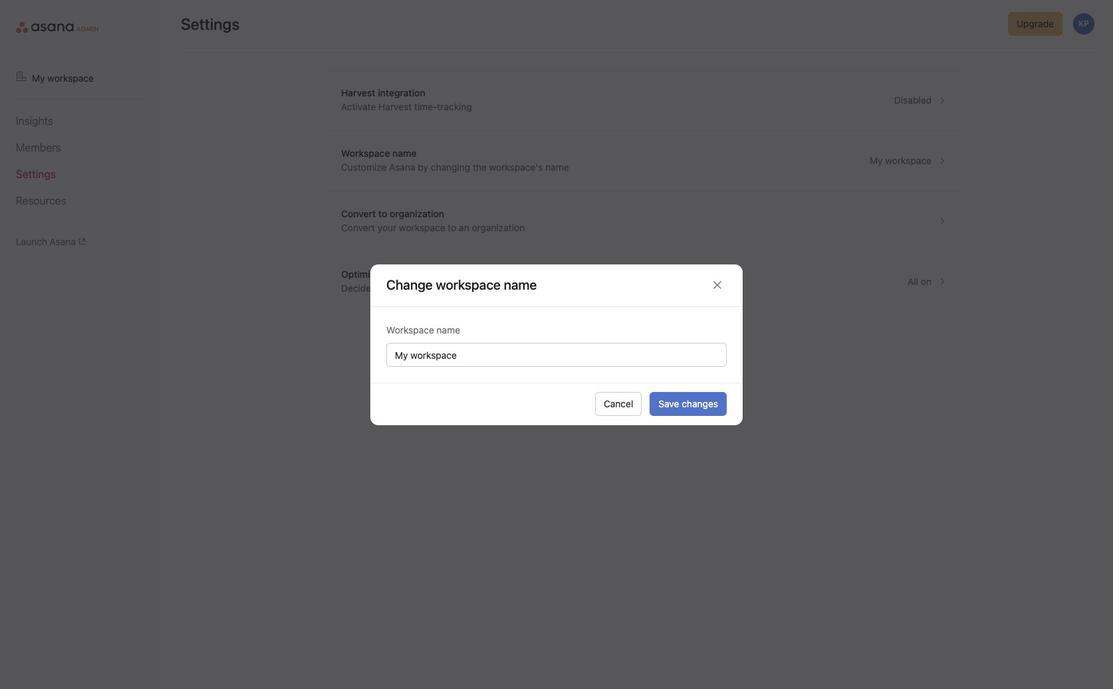 Task type: locate. For each thing, give the bounding box(es) containing it.
upgrade
[[1017, 18, 1054, 29]]

cancel
[[604, 398, 633, 410]]

organization right "an"
[[472, 222, 525, 233]]

to
[[378, 208, 387, 219], [448, 222, 456, 233], [452, 283, 460, 294], [580, 283, 588, 294]]

2 horizontal spatial workspace
[[885, 155, 932, 166]]

convert down customize
[[341, 208, 376, 219]]

1 vertical spatial convert
[[341, 222, 375, 233]]

for
[[653, 283, 665, 294]]

1 horizontal spatial my workspace
[[870, 155, 932, 166]]

your
[[378, 222, 396, 233], [481, 283, 500, 294], [668, 283, 687, 294]]

workspace down disabled
[[885, 155, 932, 166]]

workspace up insights link
[[47, 72, 94, 84]]

my workspace
[[32, 72, 94, 84], [870, 155, 932, 166]]

resources
[[16, 195, 66, 207]]

workspace down want
[[386, 324, 434, 335]]

kp
[[1079, 19, 1089, 29]]

changes
[[682, 398, 718, 410]]

my workspace down disabled
[[870, 155, 932, 166]]

0 vertical spatial my
[[32, 72, 45, 84]]

0 horizontal spatial my
[[32, 72, 45, 84]]

all
[[908, 276, 918, 287]]

harvest integration activate harvest time-tracking
[[341, 87, 472, 112]]

None text field
[[386, 343, 727, 367]]

1 horizontal spatial workspace
[[399, 222, 445, 233]]

save
[[659, 398, 679, 410]]

your right for
[[668, 283, 687, 294]]

workspace
[[341, 148, 390, 159], [386, 324, 434, 335]]

launch
[[16, 236, 47, 247]]

harvest up activate
[[341, 87, 375, 98]]

workspace's
[[489, 162, 543, 173], [502, 283, 556, 294]]

name for workspace name
[[437, 324, 460, 335]]

workspace inside dialog
[[386, 324, 434, 335]]

none text field inside change workspace name dialog
[[386, 343, 727, 367]]

0 horizontal spatial organization
[[390, 208, 444, 219]]

resources link
[[16, 193, 144, 209]]

1 horizontal spatial harvest
[[378, 101, 412, 112]]

use
[[463, 283, 478, 294]]

0 horizontal spatial name
[[392, 148, 417, 159]]

workspace left "an"
[[399, 222, 445, 233]]

0 horizontal spatial your
[[378, 222, 396, 233]]

1 horizontal spatial settings
[[181, 15, 240, 33]]

all on
[[908, 276, 932, 287]]

optimize
[[591, 283, 628, 294]]

if
[[374, 283, 379, 294]]

to right data
[[580, 283, 588, 294]]

convert
[[341, 208, 376, 219], [341, 222, 375, 233]]

0 vertical spatial convert
[[341, 208, 376, 219]]

close this dialog image
[[712, 280, 723, 291]]

optimize with asana intelligence decide if you want asana to use your workspace's data to optimize work for your users.
[[341, 269, 715, 294]]

0 horizontal spatial settings
[[16, 168, 56, 180]]

0 vertical spatial workspace
[[341, 148, 390, 159]]

1 vertical spatial name
[[545, 162, 569, 173]]

name inside dialog
[[437, 324, 460, 335]]

0 vertical spatial harvest
[[341, 87, 375, 98]]

name
[[392, 148, 417, 159], [545, 162, 569, 173], [437, 324, 460, 335]]

2 vertical spatial name
[[437, 324, 460, 335]]

1 horizontal spatial organization
[[472, 222, 525, 233]]

my workspace up insights link
[[32, 72, 94, 84]]

change
[[386, 277, 433, 293]]

1 vertical spatial settings
[[16, 168, 56, 180]]

asana
[[389, 162, 415, 173], [50, 236, 76, 247], [404, 269, 431, 280], [423, 283, 449, 294]]

workspace's right the
[[489, 162, 543, 173]]

settings
[[181, 15, 240, 33], [16, 168, 56, 180]]

workspace up customize
[[341, 148, 390, 159]]

workspace's left data
[[502, 283, 556, 294]]

1 vertical spatial harvest
[[378, 101, 412, 112]]

save changes button
[[650, 392, 727, 416]]

asana up want
[[404, 269, 431, 280]]

1 vertical spatial workspace
[[885, 155, 932, 166]]

asana left by
[[389, 162, 415, 173]]

0 vertical spatial name
[[392, 148, 417, 159]]

harvest
[[341, 87, 375, 98], [378, 101, 412, 112]]

organization down by
[[390, 208, 444, 219]]

convert up optimize
[[341, 222, 375, 233]]

your right 'use'
[[481, 283, 500, 294]]

0 vertical spatial workspace's
[[489, 162, 543, 173]]

tracking
[[437, 101, 472, 112]]

workspace
[[47, 72, 94, 84], [885, 155, 932, 166], [399, 222, 445, 233]]

workspace inside convert to organization convert your workspace to an organization
[[399, 222, 445, 233]]

optimize
[[341, 269, 380, 280]]

1 vertical spatial organization
[[472, 222, 525, 233]]

change workspace name
[[386, 277, 537, 293]]

1 horizontal spatial my
[[870, 155, 883, 166]]

0 vertical spatial my workspace
[[32, 72, 94, 84]]

1 vertical spatial workspace
[[386, 324, 434, 335]]

1 horizontal spatial name
[[437, 324, 460, 335]]

your up 'with'
[[378, 222, 396, 233]]

1 vertical spatial workspace's
[[502, 283, 556, 294]]

workspace name
[[386, 324, 460, 335]]

0 horizontal spatial harvest
[[341, 87, 375, 98]]

2 horizontal spatial your
[[668, 283, 687, 294]]

workspace for workspace name
[[386, 324, 434, 335]]

workspace inside workspace name customize asana by changing the workspace's name
[[341, 148, 390, 159]]

my
[[32, 72, 45, 84], [870, 155, 883, 166]]

settings link
[[16, 166, 144, 182]]

0 vertical spatial organization
[[390, 208, 444, 219]]

by
[[418, 162, 428, 173]]

organization
[[390, 208, 444, 219], [472, 222, 525, 233]]

0 vertical spatial workspace
[[47, 72, 94, 84]]

launch asana link
[[16, 236, 144, 247]]

2 vertical spatial workspace
[[399, 222, 445, 233]]

launch asana
[[16, 236, 76, 247]]

harvest down integration
[[378, 101, 412, 112]]

1 vertical spatial my workspace
[[870, 155, 932, 166]]



Task type: vqa. For each thing, say whether or not it's contained in the screenshot.


Task type: describe. For each thing, give the bounding box(es) containing it.
change workspace name dialog
[[370, 264, 743, 425]]

your inside convert to organization convert your workspace to an organization
[[378, 222, 396, 233]]

1 vertical spatial my
[[870, 155, 883, 166]]

to down intelligence
[[452, 283, 460, 294]]

to left "an"
[[448, 222, 456, 233]]

workspace name customize asana by changing the workspace's name
[[341, 148, 569, 173]]

name for workspace name customize asana by changing the workspace's name
[[392, 148, 417, 159]]

convert to organization convert your workspace to an organization
[[341, 208, 525, 233]]

to down customize
[[378, 208, 387, 219]]

changing
[[431, 162, 470, 173]]

time-
[[414, 101, 437, 112]]

insights
[[16, 115, 53, 127]]

insights link
[[16, 113, 144, 129]]

workspace for workspace name customize asana by changing the workspace's name
[[341, 148, 390, 159]]

upgrade button
[[1008, 12, 1063, 36]]

users.
[[689, 283, 715, 294]]

an
[[459, 222, 469, 233]]

members
[[16, 142, 61, 154]]

2 horizontal spatial name
[[545, 162, 569, 173]]

0 horizontal spatial my workspace
[[32, 72, 94, 84]]

decide
[[341, 283, 371, 294]]

1 convert from the top
[[341, 208, 376, 219]]

settings inside settings "link"
[[16, 168, 56, 180]]

members link
[[16, 140, 144, 156]]

want
[[400, 283, 420, 294]]

work
[[630, 283, 651, 294]]

1 horizontal spatial your
[[481, 283, 500, 294]]

workspace's inside optimize with asana intelligence decide if you want asana to use your workspace's data to optimize work for your users.
[[502, 283, 556, 294]]

with
[[383, 269, 401, 280]]

save changes
[[659, 398, 718, 410]]

intelligence
[[433, 269, 484, 280]]

asana right launch
[[50, 236, 76, 247]]

disabled
[[894, 94, 932, 106]]

data
[[558, 283, 577, 294]]

workspace name
[[436, 277, 537, 293]]

customize
[[341, 162, 387, 173]]

on
[[921, 276, 932, 287]]

asana inside workspace name customize asana by changing the workspace's name
[[389, 162, 415, 173]]

0 vertical spatial settings
[[181, 15, 240, 33]]

you
[[382, 283, 397, 294]]

2 convert from the top
[[341, 222, 375, 233]]

integration
[[378, 87, 425, 98]]

0 horizontal spatial workspace
[[47, 72, 94, 84]]

workspace's inside workspace name customize asana by changing the workspace's name
[[489, 162, 543, 173]]

activate
[[341, 101, 376, 112]]

asana right want
[[423, 283, 449, 294]]

the
[[473, 162, 487, 173]]

cancel button
[[595, 392, 642, 416]]



